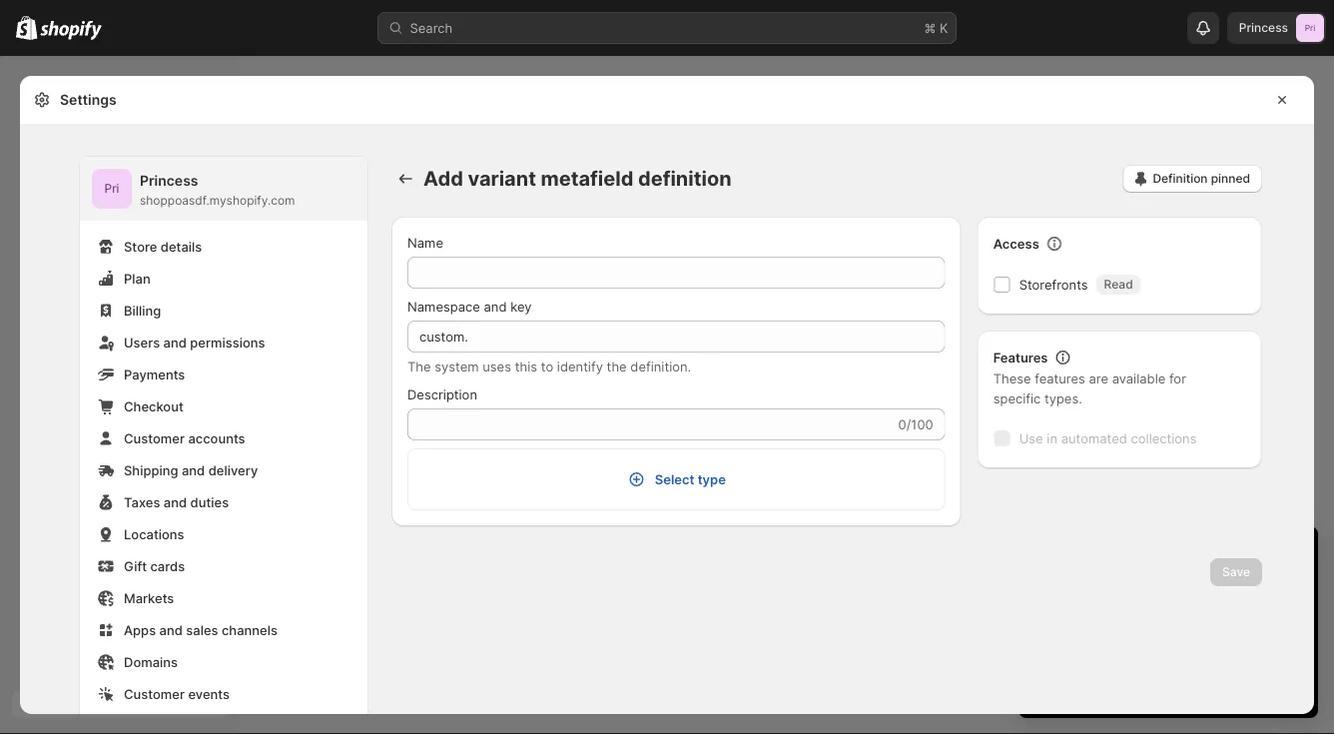 Task type: describe. For each thing, give the bounding box(es) containing it.
and left get:
[[1171, 580, 1194, 596]]

access
[[994, 236, 1040, 251]]

namespace and key
[[408, 299, 532, 314]]

a
[[1100, 580, 1107, 596]]

type
[[698, 471, 726, 487]]

store details
[[124, 239, 202, 254]]

switch to a paid plan and get:
[[1039, 580, 1221, 596]]

locations
[[124, 526, 184, 542]]

accounts
[[188, 431, 245, 446]]

trial
[[1200, 544, 1235, 568]]

shop settings menu element
[[80, 157, 368, 734]]

and for apps and sales channels
[[159, 622, 183, 638]]

pri button
[[92, 169, 132, 209]]

this
[[515, 359, 537, 374]]

select
[[655, 471, 695, 487]]

key
[[511, 299, 532, 314]]

checkout
[[124, 399, 184, 414]]

markets link
[[92, 584, 356, 612]]

namespace
[[408, 299, 480, 314]]

store
[[124, 239, 157, 254]]

settings
[[60, 91, 117, 108]]

payments
[[124, 367, 185, 382]]

variant
[[468, 166, 536, 191]]

details
[[161, 239, 202, 254]]

domains link
[[92, 648, 356, 676]]

use
[[1020, 431, 1044, 446]]

customer for customer accounts
[[124, 431, 185, 446]]

definition
[[1153, 171, 1208, 186]]

plan
[[1141, 580, 1167, 596]]

Description text field
[[408, 409, 895, 441]]

taxes and duties
[[124, 494, 229, 510]]

sales
[[186, 622, 218, 638]]

shipping and delivery
[[124, 462, 258, 478]]

shopify image
[[40, 20, 102, 40]]

settings dialog
[[20, 76, 1315, 734]]

princess for princess shoppoasdf.myshopify.com
[[140, 172, 198, 189]]

gift cards
[[124, 558, 185, 574]]

day
[[1054, 544, 1088, 568]]

definition pinned
[[1153, 171, 1251, 186]]

⌘
[[924, 20, 936, 35]]

k
[[940, 20, 948, 35]]

and for namespace and key
[[484, 299, 507, 314]]

storefronts
[[1020, 277, 1088, 292]]

1
[[1039, 544, 1048, 568]]

collections
[[1131, 431, 1197, 446]]

for
[[1170, 371, 1187, 386]]

princess shoppoasdf.myshopify.com
[[140, 172, 295, 208]]

store details link
[[92, 233, 356, 261]]

plan link
[[92, 265, 356, 293]]

these
[[994, 371, 1031, 386]]

name
[[408, 235, 444, 250]]

apps and sales channels
[[124, 622, 278, 638]]

paid
[[1111, 580, 1137, 596]]

select type button
[[409, 450, 945, 509]]

checkout link
[[92, 393, 356, 421]]

features
[[1035, 371, 1086, 386]]

apps
[[124, 622, 156, 638]]

the
[[408, 359, 431, 374]]

and for users and permissions
[[163, 335, 187, 350]]

cards
[[150, 558, 185, 574]]

system
[[435, 359, 479, 374]]

gift
[[124, 558, 147, 574]]

and for shipping and delivery
[[182, 462, 205, 478]]

customer accounts
[[124, 431, 245, 446]]

the
[[607, 359, 627, 374]]

read
[[1104, 277, 1133, 292]]

shopify image
[[16, 16, 37, 40]]

permissions
[[190, 335, 265, 350]]

shipping
[[124, 462, 178, 478]]

gift cards link
[[92, 552, 356, 580]]

specific types.
[[994, 391, 1083, 406]]

pinned
[[1211, 171, 1251, 186]]



Task type: locate. For each thing, give the bounding box(es) containing it.
select type
[[655, 471, 726, 487]]

description
[[408, 387, 477, 402]]

your
[[1152, 544, 1194, 568]]

in
[[1047, 431, 1058, 446], [1130, 544, 1147, 568]]

and inside users and permissions link
[[163, 335, 187, 350]]

payments link
[[92, 361, 356, 389]]

1 horizontal spatial in
[[1130, 544, 1147, 568]]

features
[[994, 350, 1048, 365]]

0 vertical spatial princess
[[1239, 20, 1289, 35]]

princess for princess
[[1239, 20, 1289, 35]]

0 vertical spatial in
[[1047, 431, 1058, 446]]

1 horizontal spatial princess image
[[1297, 14, 1325, 42]]

0 vertical spatial to
[[541, 359, 554, 374]]

and down customer accounts
[[182, 462, 205, 478]]

and inside apps and sales channels link
[[159, 622, 183, 638]]

and for taxes and duties
[[164, 494, 187, 510]]

automated
[[1061, 431, 1128, 446]]

uses
[[483, 359, 511, 374]]

1 vertical spatial to
[[1084, 580, 1096, 596]]

and right the users
[[163, 335, 187, 350]]

1 vertical spatial princess image
[[92, 169, 132, 209]]

1 vertical spatial customer
[[124, 686, 185, 702]]

1 day left in your trial
[[1039, 544, 1235, 568]]

apps and sales channels link
[[92, 616, 356, 644]]

billing
[[124, 303, 161, 318]]

search
[[410, 20, 453, 35]]

0 horizontal spatial to
[[541, 359, 554, 374]]

1 day left in your trial button
[[1019, 526, 1319, 568]]

to inside settings dialog
[[541, 359, 554, 374]]

switch
[[1039, 580, 1080, 596]]

to left a on the bottom right
[[1084, 580, 1096, 596]]

metafield
[[541, 166, 634, 191]]

get:
[[1197, 580, 1221, 596]]

markets
[[124, 590, 174, 606]]

available
[[1112, 371, 1166, 386]]

and inside shipping and delivery link
[[182, 462, 205, 478]]

Namespace and key text field
[[408, 321, 946, 353]]

princess image
[[1297, 14, 1325, 42], [92, 169, 132, 209]]

domains
[[124, 654, 178, 670]]

princess image inside shop settings menu element
[[92, 169, 132, 209]]

in right use
[[1047, 431, 1058, 446]]

1 horizontal spatial to
[[1084, 580, 1096, 596]]

in inside dialog
[[1047, 431, 1058, 446]]

to right this
[[541, 359, 554, 374]]

channels
[[222, 622, 278, 638]]

are
[[1089, 371, 1109, 386]]

shipping and delivery link
[[92, 456, 356, 484]]

plan
[[124, 271, 151, 286]]

left
[[1094, 544, 1125, 568]]

add
[[424, 166, 463, 191]]

Name text field
[[408, 257, 946, 289]]

0 horizontal spatial princess
[[140, 172, 198, 189]]

0 vertical spatial princess image
[[1297, 14, 1325, 42]]

1 vertical spatial princess
[[140, 172, 198, 189]]

users
[[124, 335, 160, 350]]

duties
[[190, 494, 229, 510]]

princess
[[1239, 20, 1289, 35], [140, 172, 198, 189]]

customer events
[[124, 686, 230, 702]]

customer accounts link
[[92, 425, 356, 452]]

and right apps
[[159, 622, 183, 638]]

1 vertical spatial in
[[1130, 544, 1147, 568]]

users and permissions link
[[92, 329, 356, 357]]

use in automated collections
[[1020, 431, 1197, 446]]

and left key
[[484, 299, 507, 314]]

definition.
[[631, 359, 691, 374]]

customer for customer events
[[124, 686, 185, 702]]

locations link
[[92, 520, 356, 548]]

0 horizontal spatial in
[[1047, 431, 1058, 446]]

these features are available for specific types.
[[994, 371, 1187, 406]]

dialog
[[1323, 76, 1335, 714]]

users and permissions
[[124, 335, 265, 350]]

customer events link
[[92, 680, 356, 708]]

customer down the domains
[[124, 686, 185, 702]]

to
[[541, 359, 554, 374], [1084, 580, 1096, 596]]

taxes
[[124, 494, 160, 510]]

and
[[484, 299, 507, 314], [163, 335, 187, 350], [182, 462, 205, 478], [164, 494, 187, 510], [1171, 580, 1194, 596], [159, 622, 183, 638]]

identify
[[557, 359, 603, 374]]

1 customer from the top
[[124, 431, 185, 446]]

delivery
[[208, 462, 258, 478]]

in inside dropdown button
[[1130, 544, 1147, 568]]

1 horizontal spatial princess
[[1239, 20, 1289, 35]]

princess inside princess shoppoasdf.myshopify.com
[[140, 172, 198, 189]]

taxes and duties link
[[92, 488, 356, 516]]

definition pinned button
[[1123, 165, 1263, 193]]

definition
[[638, 166, 732, 191]]

shoppoasdf.myshopify.com
[[140, 193, 295, 208]]

2 customer from the top
[[124, 686, 185, 702]]

customer down checkout
[[124, 431, 185, 446]]

the system uses this to identify the definition.
[[408, 359, 691, 374]]

0 vertical spatial customer
[[124, 431, 185, 446]]

in right the left
[[1130, 544, 1147, 568]]

⌘ k
[[924, 20, 948, 35]]

add variant metafield definition
[[424, 166, 732, 191]]

0 horizontal spatial princess image
[[92, 169, 132, 209]]

events
[[188, 686, 230, 702]]

customer
[[124, 431, 185, 446], [124, 686, 185, 702]]

billing link
[[92, 297, 356, 325]]

and inside taxes and duties "link"
[[164, 494, 187, 510]]

and right taxes
[[164, 494, 187, 510]]



Task type: vqa. For each thing, say whether or not it's contained in the screenshot.
Products
no



